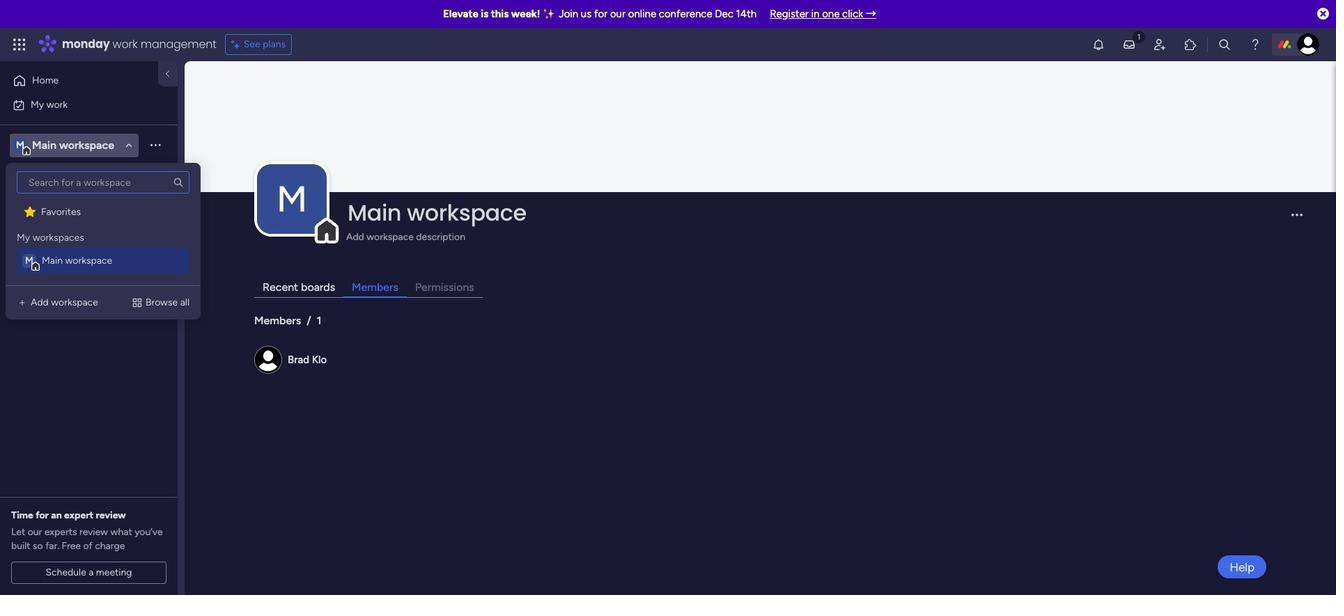 Task type: locate. For each thing, give the bounding box(es) containing it.
elevate is this week! ✨ join us for our online conference dec 14th
[[443, 8, 757, 20]]

2 service icon image from the left
[[132, 298, 143, 309]]

1 horizontal spatial my
[[31, 99, 44, 110]]

0 vertical spatial main
[[32, 138, 57, 152]]

0 horizontal spatial for
[[36, 510, 49, 522]]

our up so
[[28, 527, 42, 539]]

members
[[352, 281, 399, 294], [254, 314, 301, 328]]

workspace up description
[[407, 197, 527, 229]]

1 vertical spatial add
[[31, 297, 49, 309]]

1 horizontal spatial work
[[113, 36, 138, 52]]

1 vertical spatial for
[[36, 510, 49, 522]]

workspace inside button
[[51, 297, 98, 309]]

None search field
[[17, 171, 190, 194]]

add inside button
[[31, 297, 49, 309]]

1 horizontal spatial m
[[25, 255, 33, 267]]

option
[[0, 194, 178, 197]]

main workspace up description
[[348, 197, 527, 229]]

see
[[244, 38, 260, 50]]

elevate
[[443, 8, 479, 20]]

0 vertical spatial add
[[346, 231, 364, 243]]

tree grid inside 'list box'
[[17, 199, 190, 275]]

Search for content search field
[[17, 171, 190, 194]]

main inside the "workspace selection" element
[[32, 138, 57, 152]]

register in one click → link
[[770, 8, 877, 20]]

1 vertical spatial workspace image
[[22, 254, 36, 268]]

work inside button
[[46, 99, 68, 110]]

week!
[[512, 8, 541, 20]]

browse all button
[[126, 292, 195, 314]]

description
[[416, 231, 466, 243]]

members left /
[[254, 314, 301, 328]]

0 vertical spatial workspace image
[[257, 165, 327, 234]]

0 horizontal spatial work
[[46, 99, 68, 110]]

service icon image left the browse
[[132, 298, 143, 309]]

service icon image inside browse all button
[[132, 298, 143, 309]]

main workspace element
[[17, 248, 190, 275]]

service icon image inside add workspace button
[[17, 298, 28, 309]]

2 horizontal spatial m
[[277, 178, 307, 221]]

m
[[16, 139, 24, 151], [277, 178, 307, 221], [25, 255, 33, 267]]

0 vertical spatial work
[[113, 36, 138, 52]]

review up what
[[96, 510, 126, 522]]

one
[[823, 8, 840, 20]]

notifications image
[[1092, 38, 1106, 52]]

workspace down workspaces
[[65, 255, 112, 267]]

0 horizontal spatial our
[[28, 527, 42, 539]]

see plans button
[[225, 34, 292, 55]]

2 vertical spatial main workspace
[[42, 255, 112, 267]]

list box
[[14, 171, 192, 275]]

free
[[62, 541, 81, 553]]

1 vertical spatial m
[[277, 178, 307, 221]]

my inside row
[[17, 232, 30, 244]]

tree grid
[[17, 199, 190, 275]]

register
[[770, 8, 809, 20]]

1 vertical spatial main
[[348, 197, 402, 229]]

0 horizontal spatial service icon image
[[17, 298, 28, 309]]

m for main workspace element
[[25, 255, 33, 267]]

for right us
[[595, 8, 608, 20]]

help image
[[1249, 38, 1263, 52]]

service icon image
[[17, 298, 28, 309], [132, 298, 143, 309]]

main workspace inside the "workspace selection" element
[[32, 138, 114, 152]]

0 horizontal spatial m
[[16, 139, 24, 151]]

monday work management
[[62, 36, 217, 52]]

schedule
[[46, 567, 86, 579]]

workspace image
[[257, 165, 327, 234], [22, 254, 36, 268]]

workspace image
[[13, 138, 27, 153]]

main workspace down workspaces
[[42, 255, 112, 267]]

1 vertical spatial members
[[254, 314, 301, 328]]

workspace up search in workspace field
[[59, 138, 114, 152]]

home
[[32, 75, 59, 86]]

main for the "workspace selection" element
[[32, 138, 57, 152]]

1 vertical spatial my
[[17, 232, 30, 244]]

invite members image
[[1154, 38, 1168, 52]]

main
[[32, 138, 57, 152], [348, 197, 402, 229], [42, 255, 63, 267]]

2 vertical spatial main
[[42, 255, 63, 267]]

charge
[[95, 541, 125, 553]]

time for an expert review let our experts review what you've built so far. free of charge
[[11, 510, 163, 553]]

for left 'an'
[[36, 510, 49, 522]]

public board image
[[15, 200, 28, 214]]

my work button
[[8, 94, 150, 116]]

my down v2 star 2 image
[[17, 232, 30, 244]]

brad klo
[[288, 354, 327, 367]]

our left online at top
[[611, 8, 626, 20]]

test
[[33, 201, 51, 213]]

join
[[559, 8, 579, 20]]

1 horizontal spatial add
[[346, 231, 364, 243]]

14th
[[736, 8, 757, 20]]

0 horizontal spatial workspace image
[[22, 254, 36, 268]]

workspace left description
[[367, 231, 414, 243]]

work
[[113, 36, 138, 52], [46, 99, 68, 110]]

service icon image left add workspace
[[17, 298, 28, 309]]

0 vertical spatial my
[[31, 99, 44, 110]]

1 service icon image from the left
[[17, 298, 28, 309]]

our
[[611, 8, 626, 20], [28, 527, 42, 539]]

0 vertical spatial members
[[352, 281, 399, 294]]

main workspace for main workspace element
[[42, 255, 112, 267]]

for
[[595, 8, 608, 20], [36, 510, 49, 522]]

work right monday
[[113, 36, 138, 52]]

1 horizontal spatial workspace image
[[257, 165, 327, 234]]

1 horizontal spatial for
[[595, 8, 608, 20]]

work for monday
[[113, 36, 138, 52]]

1 horizontal spatial service icon image
[[132, 298, 143, 309]]

my for my workspaces
[[17, 232, 30, 244]]

main right workspace icon
[[32, 138, 57, 152]]

members right boards
[[352, 281, 399, 294]]

main workspace inside tree grid
[[42, 255, 112, 267]]

0 vertical spatial main workspace
[[32, 138, 114, 152]]

tree grid containing favorites
[[17, 199, 190, 275]]

my
[[31, 99, 44, 110], [17, 232, 30, 244]]

help button
[[1219, 556, 1267, 579]]

0 vertical spatial m
[[16, 139, 24, 151]]

add workspace button
[[11, 292, 104, 314]]

main workspace up search in workspace field
[[32, 138, 114, 152]]

1 horizontal spatial members
[[352, 281, 399, 294]]

workspace down main workspace element
[[51, 297, 98, 309]]

workspace
[[59, 138, 114, 152], [407, 197, 527, 229], [367, 231, 414, 243], [65, 255, 112, 267], [51, 297, 98, 309]]

1 vertical spatial work
[[46, 99, 68, 110]]

members for members
[[352, 281, 399, 294]]

expert
[[64, 510, 93, 522]]

add
[[346, 231, 364, 243], [31, 297, 49, 309]]

list box containing favorites
[[14, 171, 192, 275]]

work down home
[[46, 99, 68, 110]]

v2 star 2 image
[[24, 205, 36, 219]]

review up the of on the bottom left of page
[[79, 527, 108, 539]]

review
[[96, 510, 126, 522], [79, 527, 108, 539]]

my inside button
[[31, 99, 44, 110]]

m inside tree grid
[[25, 255, 33, 267]]

1 vertical spatial our
[[28, 527, 42, 539]]

what
[[110, 527, 132, 539]]

online
[[629, 8, 657, 20]]

search image
[[173, 177, 184, 188]]

→
[[866, 8, 877, 20]]

main down my workspaces at the left top of the page
[[42, 255, 63, 267]]

v2 ellipsis image
[[1292, 214, 1303, 226]]

let
[[11, 527, 25, 539]]

an
[[51, 510, 62, 522]]

monday
[[62, 36, 110, 52]]

0 vertical spatial review
[[96, 510, 126, 522]]

main inside main workspace element
[[42, 255, 63, 267]]

see plans
[[244, 38, 286, 50]]

recent
[[263, 281, 298, 294]]

for inside time for an expert review let our experts review what you've built so far. free of charge
[[36, 510, 49, 522]]

0 horizontal spatial my
[[17, 232, 30, 244]]

0 horizontal spatial add
[[31, 297, 49, 309]]

0 vertical spatial our
[[611, 8, 626, 20]]

a
[[89, 567, 94, 579]]

main up add workspace description
[[348, 197, 402, 229]]

0 horizontal spatial members
[[254, 314, 301, 328]]

0 vertical spatial for
[[595, 8, 608, 20]]

1 vertical spatial main workspace
[[348, 197, 527, 229]]

2 vertical spatial m
[[25, 255, 33, 267]]

m inside workspace icon
[[16, 139, 24, 151]]

my down home
[[31, 99, 44, 110]]

so
[[33, 541, 43, 553]]

main workspace
[[32, 138, 114, 152], [348, 197, 527, 229], [42, 255, 112, 267]]



Task type: describe. For each thing, give the bounding box(es) containing it.
workspace inside 'list box'
[[65, 255, 112, 267]]

workspace selection element
[[13, 137, 116, 155]]

brad
[[288, 354, 309, 367]]

dec
[[715, 8, 734, 20]]

click
[[843, 8, 864, 20]]

test list box
[[0, 192, 178, 407]]

browse
[[146, 297, 178, 309]]

this
[[491, 8, 509, 20]]

members for members / 1
[[254, 314, 301, 328]]

workspaces
[[33, 232, 84, 244]]

work for my
[[46, 99, 68, 110]]

1 horizontal spatial our
[[611, 8, 626, 20]]

service icon image for add workspace
[[17, 298, 28, 309]]

klo
[[312, 354, 327, 367]]

my workspaces row
[[17, 226, 84, 245]]

✨
[[543, 8, 556, 20]]

workspace options image
[[148, 138, 162, 152]]

my workspaces
[[17, 232, 84, 244]]

is
[[481, 8, 489, 20]]

1
[[317, 314, 322, 328]]

brad klo link
[[288, 354, 327, 367]]

m inside dropdown button
[[277, 178, 307, 221]]

service icon image for browse all
[[132, 298, 143, 309]]

Search in workspace field
[[29, 167, 116, 183]]

favorites
[[41, 206, 81, 218]]

built
[[11, 541, 30, 553]]

1 vertical spatial review
[[79, 527, 108, 539]]

/
[[307, 314, 311, 328]]

schedule a meeting button
[[11, 563, 167, 585]]

members / 1
[[254, 314, 322, 328]]

apps image
[[1184, 38, 1198, 52]]

recent boards
[[263, 281, 335, 294]]

you've
[[135, 527, 163, 539]]

us
[[581, 8, 592, 20]]

1 image
[[1133, 29, 1146, 44]]

m button
[[257, 165, 327, 234]]

my for my work
[[31, 99, 44, 110]]

boards
[[301, 281, 335, 294]]

add for add workspace description
[[346, 231, 364, 243]]

of
[[83, 541, 93, 553]]

far.
[[45, 541, 59, 553]]

home button
[[8, 70, 150, 92]]

m for the "workspace selection" element
[[16, 139, 24, 151]]

permissions
[[415, 281, 475, 294]]

browse all
[[146, 297, 190, 309]]

register in one click →
[[770, 8, 877, 20]]

meeting
[[96, 567, 132, 579]]

favorites element
[[17, 199, 190, 226]]

main workspace for the "workspace selection" element
[[32, 138, 114, 152]]

add workspace description
[[346, 231, 466, 243]]

schedule a meeting
[[46, 567, 132, 579]]

conference
[[659, 8, 713, 20]]

time
[[11, 510, 33, 522]]

our inside time for an expert review let our experts review what you've built so far. free of charge
[[28, 527, 42, 539]]

my work
[[31, 99, 68, 110]]

Main workspace field
[[344, 197, 1280, 229]]

plans
[[263, 38, 286, 50]]

add for add workspace
[[31, 297, 49, 309]]

experts
[[44, 527, 77, 539]]

brad klo image
[[1298, 33, 1320, 56]]

all
[[180, 297, 190, 309]]

inbox image
[[1123, 38, 1137, 52]]

select product image
[[13, 38, 26, 52]]

add workspace
[[31, 297, 98, 309]]

main for main workspace element
[[42, 255, 63, 267]]

in
[[812, 8, 820, 20]]

search everything image
[[1218, 38, 1232, 52]]

help
[[1230, 561, 1255, 575]]

management
[[141, 36, 217, 52]]



Task type: vqa. For each thing, say whether or not it's contained in the screenshot.
Workspace icon
yes



